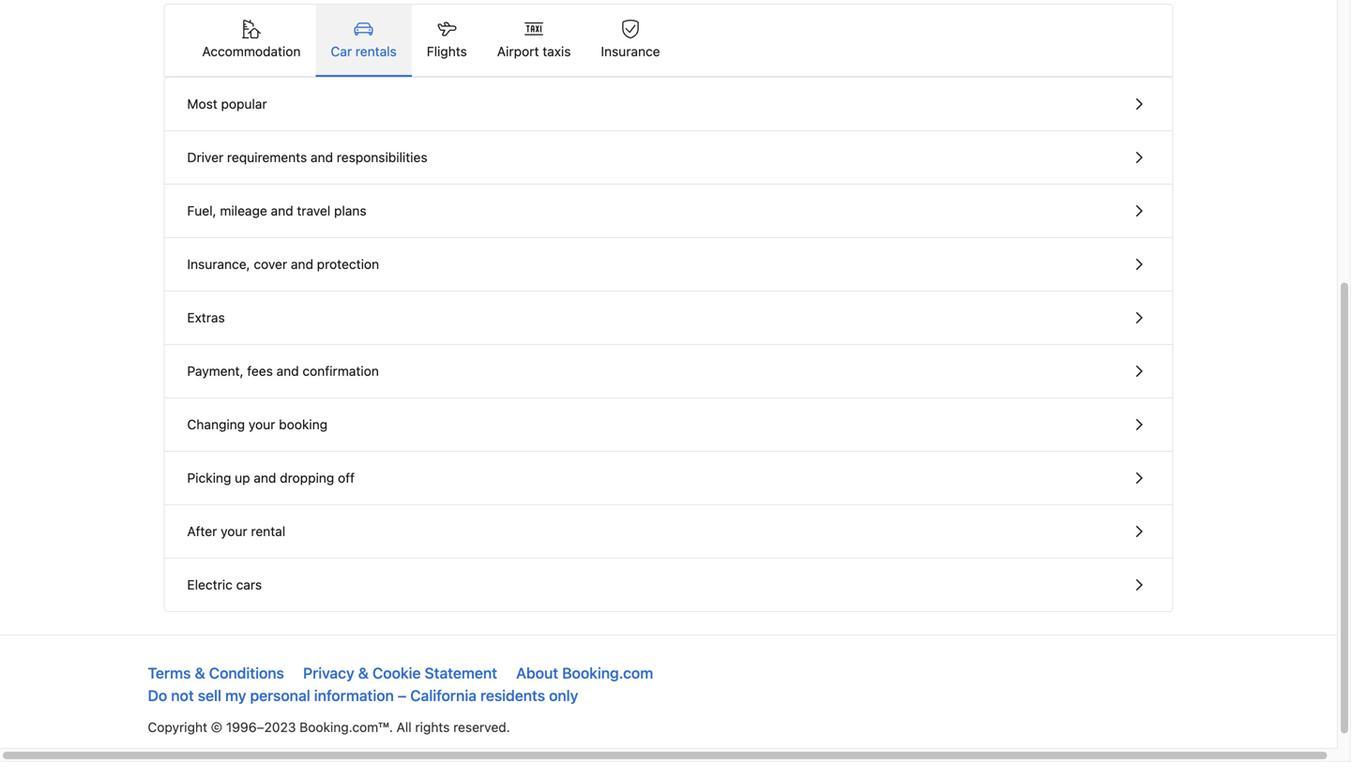 Task type: locate. For each thing, give the bounding box(es) containing it.
cookie
[[373, 665, 421, 683]]

do
[[148, 687, 167, 705]]

& up do not sell my personal information – california residents only link
[[358, 665, 369, 683]]

fees
[[247, 364, 273, 379]]

reserved.
[[453, 720, 510, 736]]

& for privacy
[[358, 665, 369, 683]]

1 horizontal spatial &
[[358, 665, 369, 683]]

0 horizontal spatial &
[[195, 665, 205, 683]]

changing your booking
[[187, 417, 328, 433]]

terms
[[148, 665, 191, 683]]

and
[[311, 150, 333, 165], [271, 203, 293, 219], [291, 257, 313, 272], [276, 364, 299, 379], [254, 471, 276, 486]]

off
[[338, 471, 355, 486]]

insurance,
[[187, 257, 250, 272]]

rental
[[251, 524, 285, 540]]

your
[[249, 417, 275, 433], [221, 524, 247, 540]]

and right cover
[[291, 257, 313, 272]]

and up travel
[[311, 150, 333, 165]]

insurance, cover and protection
[[187, 257, 379, 272]]

airport
[[497, 44, 539, 59]]

picking up and dropping off
[[187, 471, 355, 486]]

booking.com
[[562, 665, 653, 683]]

and for mileage
[[271, 203, 293, 219]]

insurance
[[601, 44, 660, 59]]

2 & from the left
[[358, 665, 369, 683]]

payment, fees and confirmation
[[187, 364, 379, 379]]

and inside button
[[271, 203, 293, 219]]

your left booking
[[249, 417, 275, 433]]

payment, fees and confirmation button
[[165, 345, 1173, 399]]

driver requirements and responsibilities button
[[165, 131, 1173, 185]]

most popular
[[187, 96, 267, 112]]

1 vertical spatial your
[[221, 524, 247, 540]]

copyright © 1996–2023 booking.com™. all rights reserved.
[[148, 720, 510, 736]]

booking
[[279, 417, 328, 433]]

your inside changing your booking button
[[249, 417, 275, 433]]

confirmation
[[303, 364, 379, 379]]

car rentals
[[331, 44, 397, 59]]

&
[[195, 665, 205, 683], [358, 665, 369, 683]]

terms & conditions
[[148, 665, 284, 683]]

picking up and dropping off button
[[165, 452, 1173, 506]]

up
[[235, 471, 250, 486]]

©
[[211, 720, 223, 736]]

car
[[331, 44, 352, 59]]

after
[[187, 524, 217, 540]]

airport taxis
[[497, 44, 571, 59]]

insurance button
[[586, 5, 675, 76]]

rights
[[415, 720, 450, 736]]

and left travel
[[271, 203, 293, 219]]

rentals
[[356, 44, 397, 59]]

responsibilities
[[337, 150, 428, 165]]

travel
[[297, 203, 331, 219]]

and for cover
[[291, 257, 313, 272]]

0 vertical spatial your
[[249, 417, 275, 433]]

flights button
[[412, 5, 482, 76]]

fuel, mileage and travel plans button
[[165, 185, 1173, 238]]

0 horizontal spatial your
[[221, 524, 247, 540]]

terms & conditions link
[[148, 665, 284, 683]]

electric cars
[[187, 578, 262, 593]]

personal
[[250, 687, 310, 705]]

not
[[171, 687, 194, 705]]

and for up
[[254, 471, 276, 486]]

after your rental button
[[165, 506, 1173, 559]]

and right up
[[254, 471, 276, 486]]

about
[[516, 665, 558, 683]]

your inside after your rental button
[[221, 524, 247, 540]]

tab list
[[165, 5, 1173, 78]]

cars
[[236, 578, 262, 593]]

1 & from the left
[[195, 665, 205, 683]]

mileage
[[220, 203, 267, 219]]

1 horizontal spatial your
[[249, 417, 275, 433]]

your right after
[[221, 524, 247, 540]]

electric cars button
[[165, 559, 1173, 612]]

and for fees
[[276, 364, 299, 379]]

information
[[314, 687, 394, 705]]

fuel,
[[187, 203, 216, 219]]

california
[[410, 687, 477, 705]]

& up sell in the bottom left of the page
[[195, 665, 205, 683]]

conditions
[[209, 665, 284, 683]]

and for requirements
[[311, 150, 333, 165]]

and right fees
[[276, 364, 299, 379]]



Task type: describe. For each thing, give the bounding box(es) containing it.
driver
[[187, 150, 224, 165]]

airport taxis button
[[482, 5, 586, 76]]

privacy
[[303, 665, 354, 683]]

your for rental
[[221, 524, 247, 540]]

–
[[398, 687, 407, 705]]

accommodation
[[202, 44, 301, 59]]

sell
[[198, 687, 221, 705]]

most popular button
[[165, 78, 1173, 131]]

all
[[397, 720, 412, 736]]

flights
[[427, 44, 467, 59]]

my
[[225, 687, 246, 705]]

fuel, mileage and travel plans
[[187, 203, 367, 219]]

driver requirements and responsibilities
[[187, 150, 428, 165]]

dropping
[[280, 471, 334, 486]]

insurance, cover and protection button
[[165, 238, 1173, 292]]

requirements
[[227, 150, 307, 165]]

changing your booking button
[[165, 399, 1173, 452]]

1996–2023
[[226, 720, 296, 736]]

privacy & cookie statement link
[[303, 665, 497, 683]]

electric
[[187, 578, 233, 593]]

your for booking
[[249, 417, 275, 433]]

protection
[[317, 257, 379, 272]]

taxis
[[543, 44, 571, 59]]

after your rental
[[187, 524, 285, 540]]

do not sell my personal information – california residents only link
[[148, 687, 578, 705]]

accommodation button
[[187, 5, 316, 76]]

plans
[[334, 203, 367, 219]]

& for terms
[[195, 665, 205, 683]]

popular
[[221, 96, 267, 112]]

privacy & cookie statement
[[303, 665, 497, 683]]

changing
[[187, 417, 245, 433]]

about booking.com link
[[516, 665, 653, 683]]

extras
[[187, 310, 225, 326]]

payment,
[[187, 364, 244, 379]]

residents
[[480, 687, 545, 705]]

cover
[[254, 257, 287, 272]]

most
[[187, 96, 217, 112]]

about booking.com do not sell my personal information – california residents only
[[148, 665, 653, 705]]

only
[[549, 687, 578, 705]]

copyright
[[148, 720, 207, 736]]

statement
[[425, 665, 497, 683]]

picking
[[187, 471, 231, 486]]

tab list containing accommodation
[[165, 5, 1173, 78]]

extras button
[[165, 292, 1173, 345]]

car rentals button
[[316, 5, 412, 76]]

booking.com™.
[[300, 720, 393, 736]]



Task type: vqa. For each thing, say whether or not it's contained in the screenshot.
Do
yes



